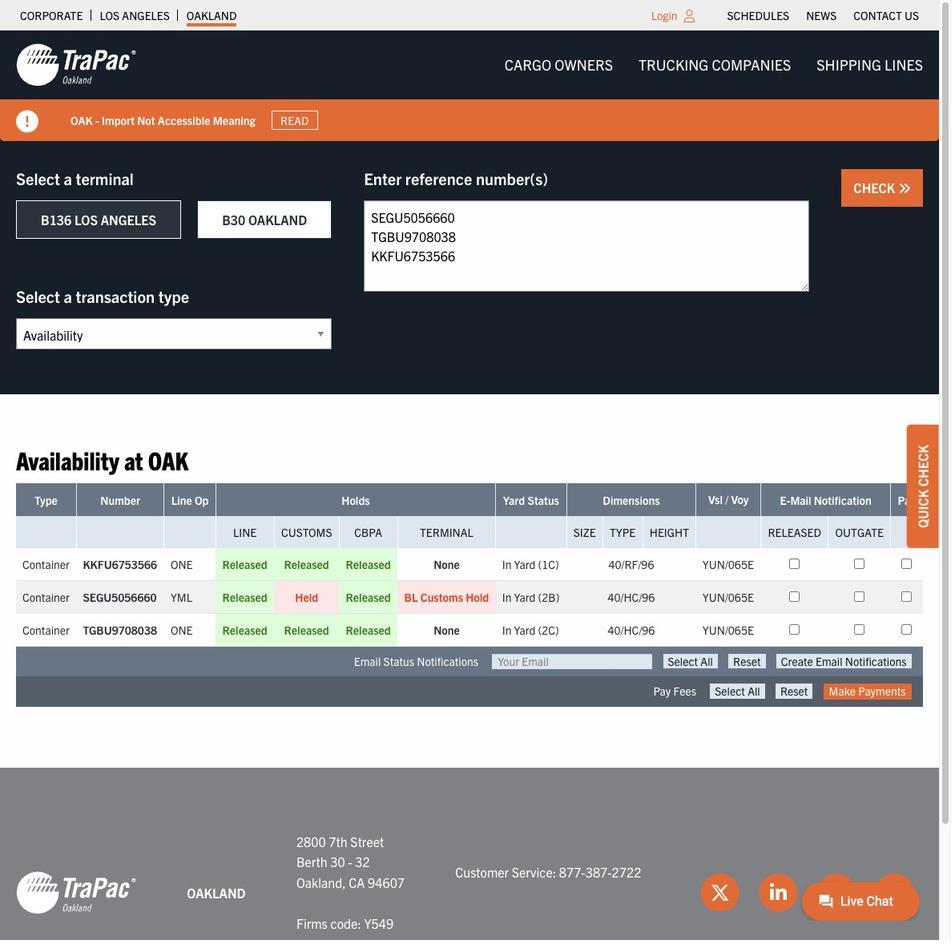Task type: describe. For each thing, give the bounding box(es) containing it.
select for select a terminal
[[16, 168, 60, 188]]

40/hc/96 for in yard (2b)
[[608, 590, 655, 605]]

877-
[[559, 864, 586, 880]]

op
[[195, 493, 209, 508]]

container for tgbu9708038
[[22, 623, 70, 637]]

line for line
[[233, 525, 257, 540]]

menu bar containing schedules
[[719, 4, 928, 26]]

select a terminal
[[16, 168, 134, 188]]

/
[[725, 492, 729, 507]]

b136
[[41, 212, 72, 228]]

number
[[100, 493, 140, 508]]

service:
[[512, 864, 556, 880]]

voy
[[731, 492, 749, 507]]

container for segu5056660
[[22, 590, 70, 605]]

light image
[[684, 10, 695, 22]]

segu5056660
[[83, 590, 157, 605]]

enter
[[364, 168, 402, 188]]

solid image inside check button
[[898, 182, 911, 195]]

94607
[[368, 874, 405, 890]]

oak inside banner
[[71, 113, 93, 127]]

los angeles
[[100, 8, 170, 22]]

yard up in yard (1c)
[[503, 493, 525, 508]]

menu bar inside banner
[[492, 49, 936, 81]]

berth
[[296, 854, 328, 870]]

los angeles link
[[100, 4, 170, 26]]

40/hc/96 for in yard (2c)
[[608, 623, 655, 637]]

oak - import not accessible meaning
[[71, 113, 255, 127]]

select for select a transaction type
[[16, 286, 60, 306]]

customer
[[455, 864, 509, 880]]

line op
[[171, 493, 209, 508]]

cargo
[[505, 55, 552, 74]]

y549
[[364, 915, 394, 931]]

news
[[806, 8, 837, 22]]

shipping lines
[[817, 55, 923, 74]]

vsl / voy
[[708, 492, 749, 507]]

b30
[[222, 212, 245, 228]]

30
[[330, 854, 345, 870]]

yun/065e for in yard (1c)
[[703, 557, 754, 572]]

quick check link
[[907, 425, 939, 548]]

contact
[[854, 8, 902, 22]]

quick
[[915, 489, 931, 528]]

banner containing cargo owners
[[0, 30, 951, 141]]

none for in yard (2c)
[[434, 623, 460, 637]]

one for kkfu6753566
[[171, 557, 193, 572]]

in for in yard (2c)
[[502, 623, 512, 637]]

read link
[[271, 110, 318, 130]]

32
[[355, 854, 370, 870]]

40/rf/96
[[609, 557, 654, 572]]

lines
[[885, 55, 923, 74]]

us
[[905, 8, 919, 22]]

in yard (2c)
[[502, 623, 559, 637]]

firms code:  y549
[[296, 915, 394, 931]]

enter reference number(s)
[[364, 168, 548, 188]]

2800
[[296, 833, 326, 849]]

line for line op
[[171, 493, 192, 508]]

trucking
[[639, 55, 709, 74]]

contact us link
[[854, 4, 919, 26]]

meaning
[[213, 113, 255, 127]]

transaction
[[76, 286, 155, 306]]

outgate
[[836, 525, 884, 540]]

vsl
[[708, 492, 723, 507]]

1 horizontal spatial oak
[[148, 444, 188, 475]]

quick check
[[915, 445, 931, 528]]

one for tgbu9708038
[[171, 623, 193, 637]]

holds
[[342, 493, 370, 508]]

1 vertical spatial angeles
[[101, 212, 156, 228]]

yard for (2c)
[[514, 623, 536, 637]]

held
[[295, 590, 318, 605]]

firms
[[296, 915, 328, 931]]

0 horizontal spatial -
[[95, 113, 99, 127]]

7th
[[329, 833, 348, 849]]

make
[[829, 684, 856, 698]]

footer containing 2800 7th street
[[0, 767, 939, 940]]

availability at oak
[[16, 444, 188, 475]]

trucking companies link
[[626, 49, 804, 81]]

in yard (2b)
[[502, 590, 560, 605]]

pay for pay fees
[[654, 684, 671, 698]]

not
[[137, 113, 155, 127]]

2 vertical spatial oakland
[[187, 884, 246, 901]]

b136 los angeles
[[41, 212, 156, 228]]

cbpa
[[354, 525, 382, 540]]

0 horizontal spatial customs
[[281, 525, 332, 540]]



Task type: vqa. For each thing, say whether or not it's contained in the screenshot.
TraPac.com
no



Task type: locate. For each thing, give the bounding box(es) containing it.
1 vertical spatial select
[[16, 286, 60, 306]]

0 vertical spatial los
[[100, 8, 120, 22]]

status for email
[[384, 654, 414, 669]]

yard status
[[503, 493, 559, 508]]

corporate
[[20, 8, 83, 22]]

accessible
[[158, 113, 210, 127]]

0 vertical spatial status
[[528, 493, 559, 508]]

yard left (1c)
[[514, 557, 536, 572]]

container for kkfu6753566
[[22, 557, 70, 572]]

2 vertical spatial yun/065e
[[703, 623, 754, 637]]

select a transaction type
[[16, 286, 189, 306]]

in right hold
[[502, 590, 512, 605]]

angeles down "terminal"
[[101, 212, 156, 228]]

b30 oakland
[[222, 212, 307, 228]]

in
[[502, 557, 512, 572], [502, 590, 512, 605], [502, 623, 512, 637]]

1 horizontal spatial check
[[915, 445, 931, 486]]

none
[[434, 557, 460, 572], [434, 623, 460, 637]]

make payments
[[829, 684, 906, 698]]

pay right 'notification'
[[898, 493, 916, 508]]

login
[[651, 8, 678, 22]]

menu bar up shipping
[[719, 4, 928, 26]]

container left the kkfu6753566
[[22, 557, 70, 572]]

1 vertical spatial one
[[171, 623, 193, 637]]

1 horizontal spatial los
[[100, 8, 120, 22]]

3 yun/065e from the top
[[703, 623, 754, 637]]

yml
[[171, 590, 192, 605]]

payments
[[859, 684, 906, 698]]

2 40/hc/96 from the top
[[608, 623, 655, 637]]

2 yun/065e from the top
[[703, 590, 754, 605]]

banner
[[0, 30, 951, 141]]

3 container from the top
[[22, 623, 70, 637]]

a left 'transaction'
[[64, 286, 72, 306]]

a for transaction
[[64, 286, 72, 306]]

0 vertical spatial yun/065e
[[703, 557, 754, 572]]

1 horizontal spatial -
[[348, 854, 352, 870]]

corporate link
[[20, 4, 83, 26]]

contact us
[[854, 8, 919, 22]]

- left import
[[95, 113, 99, 127]]

1 vertical spatial in
[[502, 590, 512, 605]]

1 container from the top
[[22, 557, 70, 572]]

1 vertical spatial yun/065e
[[703, 590, 754, 605]]

1 select from the top
[[16, 168, 60, 188]]

shipping
[[817, 55, 882, 74]]

1 vertical spatial -
[[348, 854, 352, 870]]

0 vertical spatial menu bar
[[719, 4, 928, 26]]

2 one from the top
[[171, 623, 193, 637]]

0 vertical spatial 40/hc/96
[[608, 590, 655, 605]]

0 vertical spatial container
[[22, 557, 70, 572]]

street
[[350, 833, 384, 849]]

in yard (1c)
[[502, 557, 559, 572]]

oakland image for footer containing 2800 7th street
[[16, 871, 136, 916]]

a for terminal
[[64, 168, 72, 188]]

1 horizontal spatial line
[[233, 525, 257, 540]]

menu bar containing cargo owners
[[492, 49, 936, 81]]

reference
[[405, 168, 472, 188]]

a
[[64, 168, 72, 188], [64, 286, 72, 306]]

1 a from the top
[[64, 168, 72, 188]]

1 vertical spatial type
[[610, 525, 636, 540]]

read
[[281, 113, 309, 127]]

menu bar
[[719, 4, 928, 26], [492, 49, 936, 81]]

one up yml
[[171, 557, 193, 572]]

(2c)
[[538, 623, 559, 637]]

e-mail notification
[[780, 493, 872, 508]]

status right email
[[384, 654, 414, 669]]

1 vertical spatial container
[[22, 590, 70, 605]]

login link
[[651, 8, 678, 22]]

1 vertical spatial customs
[[420, 590, 463, 605]]

kkfu6753566
[[83, 557, 157, 572]]

container
[[22, 557, 70, 572], [22, 590, 70, 605], [22, 623, 70, 637]]

solid image
[[16, 111, 38, 133], [898, 182, 911, 195]]

hold
[[466, 590, 489, 605]]

0 horizontal spatial status
[[384, 654, 414, 669]]

1 oakland image from the top
[[16, 42, 136, 87]]

in down in yard (2b)
[[502, 623, 512, 637]]

one down yml
[[171, 623, 193, 637]]

1 yun/065e from the top
[[703, 557, 754, 572]]

0 horizontal spatial pay
[[654, 684, 671, 698]]

none for in yard (1c)
[[434, 557, 460, 572]]

customs right the bl at the bottom
[[420, 590, 463, 605]]

in for in yard (2b)
[[502, 590, 512, 605]]

0 vertical spatial oakland
[[187, 8, 237, 22]]

select left 'transaction'
[[16, 286, 60, 306]]

0 vertical spatial oak
[[71, 113, 93, 127]]

Your Email email field
[[492, 654, 653, 670]]

fees
[[674, 684, 697, 698]]

1 horizontal spatial solid image
[[898, 182, 911, 195]]

none down terminal
[[434, 557, 460, 572]]

1 vertical spatial none
[[434, 623, 460, 637]]

pay for pay
[[898, 493, 916, 508]]

None button
[[663, 654, 718, 669], [729, 654, 766, 669], [776, 654, 912, 669], [710, 684, 765, 699], [776, 684, 813, 699], [663, 654, 718, 669], [729, 654, 766, 669], [776, 654, 912, 669], [710, 684, 765, 699], [776, 684, 813, 699]]

0 horizontal spatial solid image
[[16, 111, 38, 133]]

size
[[574, 525, 596, 540]]

1 vertical spatial a
[[64, 286, 72, 306]]

1 vertical spatial los
[[74, 212, 98, 228]]

0 vertical spatial a
[[64, 168, 72, 188]]

a left "terminal"
[[64, 168, 72, 188]]

- inside 2800 7th street berth 30 - 32 oakland, ca 94607
[[348, 854, 352, 870]]

1 one from the top
[[171, 557, 193, 572]]

customer service: 877-387-2722
[[455, 864, 641, 880]]

0 horizontal spatial los
[[74, 212, 98, 228]]

1 horizontal spatial status
[[528, 493, 559, 508]]

2 select from the top
[[16, 286, 60, 306]]

2 vertical spatial container
[[22, 623, 70, 637]]

2 none from the top
[[434, 623, 460, 637]]

oakland
[[187, 8, 237, 22], [248, 212, 307, 228], [187, 884, 246, 901]]

1 vertical spatial status
[[384, 654, 414, 669]]

0 horizontal spatial type
[[34, 493, 58, 508]]

none up notifications
[[434, 623, 460, 637]]

type
[[34, 493, 58, 508], [610, 525, 636, 540]]

los right b136
[[74, 212, 98, 228]]

1 vertical spatial oak
[[148, 444, 188, 475]]

0 vertical spatial one
[[171, 557, 193, 572]]

yard for (2b)
[[514, 590, 536, 605]]

1 vertical spatial menu bar
[[492, 49, 936, 81]]

0 vertical spatial -
[[95, 113, 99, 127]]

notifications
[[417, 654, 479, 669]]

1 vertical spatial oakland
[[248, 212, 307, 228]]

ca
[[349, 874, 365, 890]]

terminal
[[76, 168, 134, 188]]

1 in from the top
[[502, 557, 512, 572]]

status for yard
[[528, 493, 559, 508]]

0 vertical spatial in
[[502, 557, 512, 572]]

40/hc/96
[[608, 590, 655, 605], [608, 623, 655, 637]]

(1c)
[[538, 557, 559, 572]]

0 vertical spatial pay
[[898, 493, 916, 508]]

yard for (1c)
[[514, 557, 536, 572]]

oakland image
[[16, 42, 136, 87], [16, 871, 136, 916]]

None checkbox
[[790, 559, 800, 569], [855, 592, 865, 602], [790, 625, 800, 635], [855, 625, 865, 635], [790, 559, 800, 569], [855, 592, 865, 602], [790, 625, 800, 635], [855, 625, 865, 635]]

1 vertical spatial check
[[915, 445, 931, 486]]

cargo owners
[[505, 55, 613, 74]]

import
[[102, 113, 135, 127]]

(2b)
[[538, 590, 560, 605]]

dimensions
[[603, 493, 660, 508]]

0 horizontal spatial oak
[[71, 113, 93, 127]]

Enter reference number(s) text field
[[364, 200, 810, 292]]

1 horizontal spatial pay
[[898, 493, 916, 508]]

released
[[768, 525, 821, 540], [222, 557, 268, 572], [284, 557, 329, 572], [346, 557, 391, 572], [222, 590, 268, 605], [346, 590, 391, 605], [222, 623, 268, 637], [284, 623, 329, 637], [346, 623, 391, 637]]

2722
[[612, 864, 641, 880]]

oak right at
[[148, 444, 188, 475]]

oakland image inside footer
[[16, 871, 136, 916]]

2 container from the top
[[22, 590, 70, 605]]

0 horizontal spatial line
[[171, 493, 192, 508]]

1 horizontal spatial type
[[610, 525, 636, 540]]

2 in from the top
[[502, 590, 512, 605]]

oakland image inside banner
[[16, 42, 136, 87]]

type
[[158, 286, 189, 306]]

select up b136
[[16, 168, 60, 188]]

0 vertical spatial type
[[34, 493, 58, 508]]

1 horizontal spatial customs
[[420, 590, 463, 605]]

email
[[354, 654, 381, 669]]

yun/065e for in yard (2c)
[[703, 623, 754, 637]]

0 horizontal spatial check
[[854, 180, 898, 196]]

los right corporate link
[[100, 8, 120, 22]]

schedules
[[727, 8, 790, 22]]

in up in yard (2b)
[[502, 557, 512, 572]]

type down dimensions
[[610, 525, 636, 540]]

type down the availability
[[34, 493, 58, 508]]

angeles left oakland link
[[122, 8, 170, 22]]

3 in from the top
[[502, 623, 512, 637]]

0 vertical spatial select
[[16, 168, 60, 188]]

oakland,
[[296, 874, 346, 890]]

0 vertical spatial check
[[854, 180, 898, 196]]

2800 7th street berth 30 - 32 oakland, ca 94607
[[296, 833, 405, 890]]

-
[[95, 113, 99, 127], [348, 854, 352, 870]]

0 vertical spatial angeles
[[122, 8, 170, 22]]

shipping lines link
[[804, 49, 936, 81]]

customs
[[281, 525, 332, 540], [420, 590, 463, 605]]

footer
[[0, 767, 939, 940]]

one
[[171, 557, 193, 572], [171, 623, 193, 637]]

number(s)
[[476, 168, 548, 188]]

companies
[[712, 55, 791, 74]]

1 vertical spatial line
[[233, 525, 257, 540]]

1 40/hc/96 from the top
[[608, 590, 655, 605]]

387-
[[586, 864, 612, 880]]

availability
[[16, 444, 119, 475]]

- right the 30
[[348, 854, 352, 870]]

bl customs hold
[[404, 590, 489, 605]]

check inside button
[[854, 180, 898, 196]]

trucking companies
[[639, 55, 791, 74]]

in for in yard (1c)
[[502, 557, 512, 572]]

make payments link
[[824, 684, 912, 699]]

1 vertical spatial oakland image
[[16, 871, 136, 916]]

schedules link
[[727, 4, 790, 26]]

pay left fees
[[654, 684, 671, 698]]

0 vertical spatial customs
[[281, 525, 332, 540]]

0 vertical spatial solid image
[[16, 111, 38, 133]]

oak left import
[[71, 113, 93, 127]]

1 none from the top
[[434, 557, 460, 572]]

2 vertical spatial in
[[502, 623, 512, 637]]

0 vertical spatial oakland image
[[16, 42, 136, 87]]

1 vertical spatial 40/hc/96
[[608, 623, 655, 637]]

yard left (2b)
[[514, 590, 536, 605]]

owners
[[555, 55, 613, 74]]

yun/065e for in yard (2b)
[[703, 590, 754, 605]]

0 vertical spatial none
[[434, 557, 460, 572]]

1 vertical spatial solid image
[[898, 182, 911, 195]]

container left segu5056660
[[22, 590, 70, 605]]

oakland image for banner containing cargo owners
[[16, 42, 136, 87]]

bl
[[404, 590, 418, 605]]

check button
[[842, 169, 923, 207]]

container left tgbu9708038
[[22, 623, 70, 637]]

pay fees
[[654, 684, 697, 698]]

select
[[16, 168, 60, 188], [16, 286, 60, 306]]

2 oakland image from the top
[[16, 871, 136, 916]]

customs left cbpa
[[281, 525, 332, 540]]

status up (1c)
[[528, 493, 559, 508]]

yard left (2c) on the bottom right of the page
[[514, 623, 536, 637]]

0 vertical spatial line
[[171, 493, 192, 508]]

menu bar down the light icon
[[492, 49, 936, 81]]

None checkbox
[[855, 559, 865, 569], [902, 559, 912, 569], [790, 592, 800, 602], [902, 592, 912, 602], [902, 625, 912, 635], [855, 559, 865, 569], [902, 559, 912, 569], [790, 592, 800, 602], [902, 592, 912, 602], [902, 625, 912, 635]]

tgbu9708038
[[83, 623, 157, 637]]

2 a from the top
[[64, 286, 72, 306]]

e-
[[780, 493, 791, 508]]

1 vertical spatial pay
[[654, 684, 671, 698]]

mail
[[791, 493, 811, 508]]

oak
[[71, 113, 93, 127], [148, 444, 188, 475]]

at
[[124, 444, 143, 475]]



